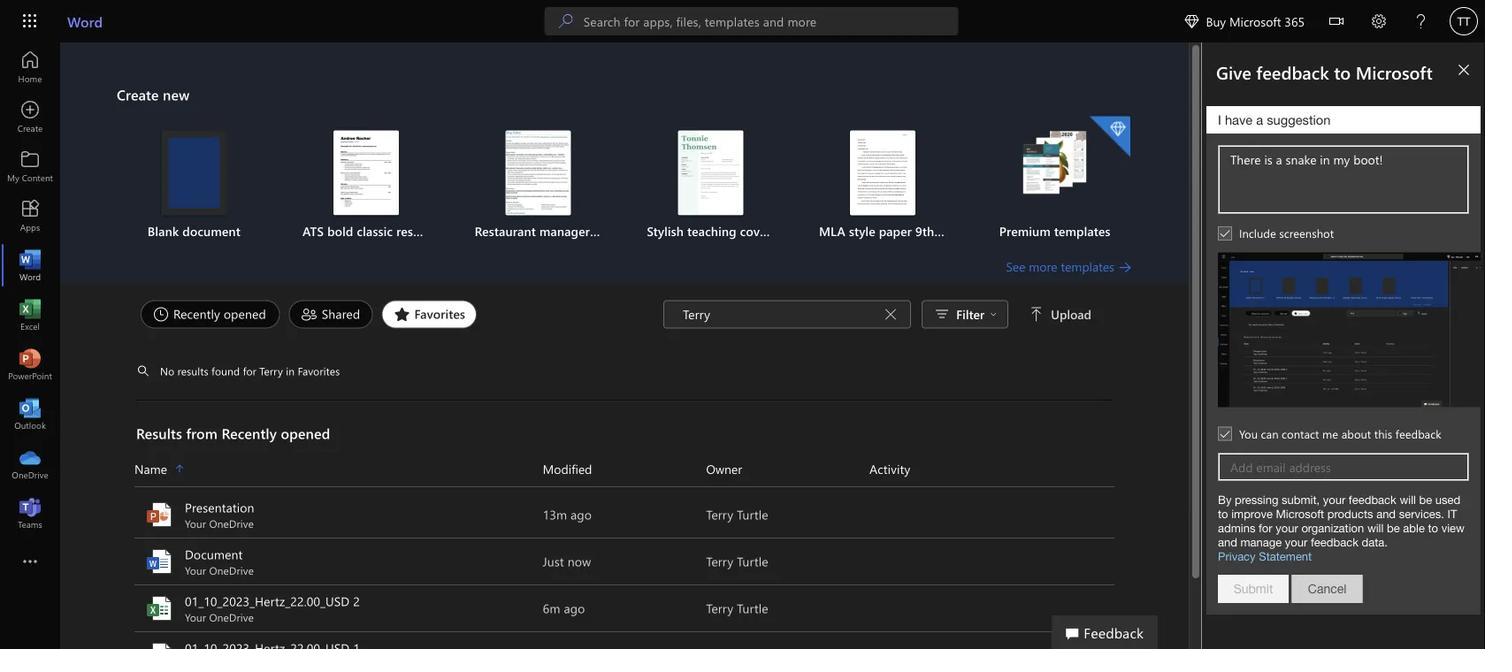 Task type: vqa. For each thing, say whether or not it's contained in the screenshot.


Task type: locate. For each thing, give the bounding box(es) containing it.
excel image
[[21, 306, 39, 324], [145, 641, 173, 649]]

stylish teaching cover letter element
[[635, 130, 805, 240]]

tab list containing recently opened
[[136, 300, 664, 329]]

opened up name button
[[281, 424, 330, 443]]

modified button
[[543, 459, 706, 479]]

your
[[185, 517, 206, 531], [185, 563, 206, 578], [185, 610, 206, 624]]

modified
[[543, 461, 592, 477]]

1 your from the top
[[185, 517, 206, 531]]

your down document
[[185, 563, 206, 578]]

my content image
[[21, 157, 39, 175]]

results
[[177, 364, 209, 378]]

to
[[1334, 60, 1351, 84]]

opened inside tab
[[224, 306, 266, 322]]

onedrive down document
[[209, 563, 254, 578]]

0 vertical spatial turtle
[[737, 506, 768, 523]]

name
[[134, 461, 167, 477]]

recently up results
[[173, 306, 220, 322]]

2 resume from the left
[[593, 223, 635, 239]]

0 horizontal spatial resume
[[396, 223, 438, 239]]

0 vertical spatial templates
[[1054, 223, 1111, 239]]

onedrive inside document your onedrive
[[209, 563, 254, 578]]

2 terry turtle from the top
[[706, 553, 768, 570]]

1 vertical spatial favorites
[[298, 364, 340, 378]]

onedrive for presentation
[[209, 517, 254, 531]]

6m
[[543, 600, 560, 617]]

9th
[[915, 223, 934, 239]]

0 vertical spatial onedrive
[[209, 517, 254, 531]]

 button
[[1315, 0, 1358, 46]]

premium
[[999, 223, 1051, 239]]

2 onedrive from the top
[[209, 563, 254, 578]]

tab list inside main content
[[136, 300, 664, 329]]

2 vertical spatial terry turtle
[[706, 600, 768, 617]]

terry for just now
[[706, 553, 733, 570]]

ago
[[571, 506, 592, 523], [564, 600, 585, 617]]

2 vertical spatial your
[[185, 610, 206, 624]]

recently opened tab
[[136, 300, 285, 329]]

give feedback to microsoft region
[[1149, 42, 1485, 649], [1202, 42, 1485, 649]]

list containing blank document
[[117, 115, 1132, 258]]

1 onedrive from the top
[[209, 517, 254, 531]]

onedrive image
[[21, 455, 39, 472]]


[[1329, 14, 1344, 28]]

premium templates
[[999, 223, 1111, 239]]

1 vertical spatial onedrive
[[209, 563, 254, 578]]

no results found for terry in favorites status
[[150, 364, 340, 382]]

blank document
[[148, 223, 240, 239]]

terry
[[259, 364, 283, 378], [706, 506, 733, 523], [706, 553, 733, 570], [706, 600, 733, 617]]

1 horizontal spatial recently
[[222, 424, 277, 443]]

tt button
[[1443, 0, 1485, 42]]

owner
[[706, 461, 742, 477]]

tt
[[1457, 14, 1470, 28]]

1 horizontal spatial resume
[[593, 223, 635, 239]]

onedrive
[[209, 517, 254, 531], [209, 563, 254, 578], [209, 610, 254, 624]]

your inside presentation your onedrive
[[185, 517, 206, 531]]

templates right more
[[1061, 258, 1115, 275]]

presentation
[[185, 499, 254, 516]]

premium templates image
[[1022, 130, 1088, 196]]

favorites inside status
[[298, 364, 340, 378]]

1 vertical spatial ago
[[564, 600, 585, 617]]

01_10_2023_hertz_22.00_usd
[[185, 593, 350, 609]]

recently
[[173, 306, 220, 322], [222, 424, 277, 443]]

results
[[136, 424, 182, 443]]

buy
[[1206, 13, 1226, 29]]

style
[[849, 223, 875, 239]]

ats bold classic resume
[[303, 223, 438, 239]]

tab list
[[136, 300, 664, 329]]

ago right 6m
[[564, 600, 585, 617]]


[[1030, 307, 1044, 322]]

3 terry turtle from the top
[[706, 600, 768, 617]]

found
[[212, 364, 240, 378]]

resume
[[396, 223, 438, 239], [593, 223, 635, 239]]

2 give feedback to microsoft region from the left
[[1202, 42, 1485, 649]]

microsoft inside word banner
[[1229, 13, 1281, 29]]

templates
[[1054, 223, 1111, 239], [1061, 258, 1115, 275]]

0 vertical spatial ago
[[571, 506, 592, 523]]

0 vertical spatial excel image
[[21, 306, 39, 324]]

shared element
[[289, 300, 373, 329]]

word
[[67, 11, 103, 31]]

templates up see more templates button
[[1054, 223, 1111, 239]]

give
[[1216, 60, 1251, 84]]

opened up for
[[224, 306, 266, 322]]

1 vertical spatial templates
[[1061, 258, 1115, 275]]

0 vertical spatial favorites
[[414, 306, 465, 322]]

excel image down excel icon
[[145, 641, 173, 649]]

ago right 13m
[[571, 506, 592, 523]]

1 vertical spatial recently
[[222, 424, 277, 443]]

13m ago
[[543, 506, 592, 523]]

favorites inside tab
[[414, 306, 465, 322]]

01_10_2023_hertz_22.00_usd 2 your onedrive
[[185, 593, 360, 624]]

in
[[286, 364, 295, 378]]

mla style paper 9th edition image
[[850, 130, 915, 215]]

your inside document your onedrive
[[185, 563, 206, 578]]

0 vertical spatial recently
[[173, 306, 220, 322]]

0 vertical spatial terry turtle
[[706, 506, 768, 523]]

main content
[[60, 42, 1189, 649]]

row inside main content
[[134, 459, 1115, 487]]

blank document element
[[119, 130, 269, 240]]

home image
[[21, 58, 39, 76]]

restaurant manager resume image
[[506, 130, 571, 215]]

bold
[[327, 223, 353, 239]]

blank
[[148, 223, 179, 239]]

your right excel icon
[[185, 610, 206, 624]]

1 terry turtle from the top
[[706, 506, 768, 523]]

see more templates
[[1006, 258, 1115, 275]]

manager
[[539, 223, 590, 239]]

3 your from the top
[[185, 610, 206, 624]]

apps image
[[21, 207, 39, 225]]

terry inside status
[[259, 364, 283, 378]]

1 horizontal spatial excel image
[[145, 641, 173, 649]]

restaurant
[[475, 223, 536, 239]]

favorites
[[414, 306, 465, 322], [298, 364, 340, 378]]

onedrive down presentation
[[209, 517, 254, 531]]

None search field
[[545, 7, 959, 35]]

more
[[1029, 258, 1057, 275]]

terry turtle for just now
[[706, 553, 768, 570]]

0 vertical spatial microsoft
[[1229, 13, 1281, 29]]

list
[[117, 115, 1132, 258]]

name 01_10_2023_hertz_22.00_usd 2 cell
[[134, 593, 543, 624]]

1 vertical spatial turtle
[[737, 553, 768, 570]]

your for presentation
[[185, 517, 206, 531]]

3 turtle from the top
[[737, 600, 768, 617]]

1 horizontal spatial microsoft
[[1356, 60, 1433, 84]]

microsoft
[[1229, 13, 1281, 29], [1356, 60, 1433, 84]]

1 vertical spatial terry turtle
[[706, 553, 768, 570]]

1 horizontal spatial favorites
[[414, 306, 465, 322]]

create image
[[21, 108, 39, 126]]

1 give feedback to microsoft region from the left
[[1149, 42, 1485, 649]]

resume right manager
[[593, 223, 635, 239]]

2 turtle from the top
[[737, 553, 768, 570]]

see more templates button
[[1006, 258, 1132, 276]]

your down presentation
[[185, 517, 206, 531]]

letter
[[775, 223, 805, 239]]

0 horizontal spatial microsoft
[[1229, 13, 1281, 29]]

shared
[[322, 306, 360, 322]]

terry for 6m ago
[[706, 600, 733, 617]]

now
[[568, 553, 591, 570]]

0 horizontal spatial recently
[[173, 306, 220, 322]]

favorites element
[[382, 300, 477, 329]]

0 horizontal spatial favorites
[[298, 364, 340, 378]]

1 resume from the left
[[396, 223, 438, 239]]

main content containing create new
[[60, 42, 1189, 649]]

word image
[[21, 257, 39, 274]]

microsoft left 365
[[1229, 13, 1281, 29]]

name 01_10_2023_hertz_22.00_usd 1 cell
[[134, 640, 543, 649]]

terry turtle for 13m ago
[[706, 506, 768, 523]]

list inside main content
[[117, 115, 1132, 258]]

create
[[117, 85, 159, 104]]

 upload
[[1030, 306, 1092, 322]]

row
[[134, 459, 1115, 487]]

recently right from at the bottom left of the page
[[222, 424, 277, 443]]

0 vertical spatial your
[[185, 517, 206, 531]]

1 vertical spatial opened
[[281, 424, 330, 443]]

13m
[[543, 506, 567, 523]]

2 vertical spatial turtle
[[737, 600, 768, 617]]

turtle for 6m ago
[[737, 600, 768, 617]]

0 horizontal spatial opened
[[224, 306, 266, 322]]


[[990, 311, 997, 318]]

from
[[186, 424, 218, 443]]

terry turtle for 6m ago
[[706, 600, 768, 617]]

cover
[[740, 223, 771, 239]]

paper
[[879, 223, 912, 239]]

1 turtle from the top
[[737, 506, 768, 523]]

2
[[353, 593, 360, 609]]

terry turtle
[[706, 506, 768, 523], [706, 553, 768, 570], [706, 600, 768, 617]]

1 vertical spatial your
[[185, 563, 206, 578]]

1 vertical spatial excel image
[[145, 641, 173, 649]]

upload
[[1051, 306, 1092, 322]]

0 vertical spatial opened
[[224, 306, 266, 322]]

filter 
[[956, 306, 997, 322]]

ago for 13m ago
[[571, 506, 592, 523]]

2 vertical spatial onedrive
[[209, 610, 254, 624]]

document
[[185, 546, 243, 563]]

2 your from the top
[[185, 563, 206, 578]]

3 onedrive from the top
[[209, 610, 254, 624]]

name button
[[134, 459, 543, 479]]

resume right classic
[[396, 223, 438, 239]]

owner button
[[706, 459, 869, 479]]

templates inside button
[[1061, 258, 1115, 275]]

onedrive down 01_10_2023_hertz_22.00_usd
[[209, 610, 254, 624]]

name document cell
[[134, 546, 543, 578]]

turtle
[[737, 506, 768, 523], [737, 553, 768, 570], [737, 600, 768, 617]]

onedrive inside presentation your onedrive
[[209, 517, 254, 531]]

activity
[[869, 461, 910, 477]]

row containing name
[[134, 459, 1115, 487]]

excel image up powerpoint image
[[21, 306, 39, 324]]

displaying 5 out of 5 files. status
[[664, 300, 1095, 329]]

 buy microsoft 365
[[1185, 13, 1305, 29]]

microsoft right to
[[1356, 60, 1433, 84]]

navigation
[[0, 42, 60, 538]]

1 vertical spatial microsoft
[[1356, 60, 1433, 84]]

opened
[[224, 306, 266, 322], [281, 424, 330, 443]]



Task type: describe. For each thing, give the bounding box(es) containing it.
0 horizontal spatial excel image
[[21, 306, 39, 324]]

365
[[1285, 13, 1305, 29]]

recently opened
[[173, 306, 266, 322]]

mla style paper 9th edition
[[819, 223, 978, 239]]

classic
[[357, 223, 393, 239]]

teaching
[[687, 223, 737, 239]]

Filter by keyword text field
[[681, 306, 878, 323]]

6m ago
[[543, 600, 585, 617]]

none search field inside word banner
[[545, 7, 959, 35]]

just now
[[543, 553, 591, 570]]

stylish
[[647, 223, 684, 239]]

new
[[163, 85, 190, 104]]

ats bold classic resume element
[[291, 130, 442, 240]]

recently inside tab
[[173, 306, 220, 322]]

stylish teaching cover letter image
[[678, 130, 743, 215]]

results from recently opened
[[136, 424, 330, 443]]

onedrive for document
[[209, 563, 254, 578]]

premium templates element
[[979, 116, 1130, 240]]

document your onedrive
[[185, 546, 254, 578]]

restaurant manager resume
[[475, 223, 635, 239]]

feedback
[[1256, 60, 1329, 84]]

1 horizontal spatial opened
[[281, 424, 330, 443]]

powerpoint image
[[21, 356, 39, 373]]

document
[[182, 223, 240, 239]]

Search box. Suggestions appear as you type. search field
[[584, 7, 959, 35]]

ats
[[303, 223, 324, 239]]

recently opened element
[[141, 300, 280, 329]]

ago for 6m ago
[[564, 600, 585, 617]]

no
[[160, 364, 174, 378]]

your inside 01_10_2023_hertz_22.00_usd 2 your onedrive
[[185, 610, 206, 624]]

ats bold classic resume image
[[333, 130, 399, 215]]

word image
[[145, 548, 173, 576]]

favorites tab
[[377, 300, 481, 329]]


[[1185, 14, 1199, 28]]

terry for 13m ago
[[706, 506, 733, 523]]

restaurant manager resume element
[[463, 130, 635, 240]]

feedback
[[1084, 623, 1144, 642]]

presentation your onedrive
[[185, 499, 254, 531]]

word banner
[[0, 0, 1485, 46]]

just
[[543, 553, 564, 570]]

outlook image
[[21, 405, 39, 423]]

edition
[[938, 223, 978, 239]]

give feedback to microsoft
[[1216, 60, 1433, 84]]

no results found for terry in favorites
[[160, 364, 340, 378]]

feedback button
[[1052, 616, 1158, 649]]

your for document
[[185, 563, 206, 578]]

filter
[[956, 306, 985, 322]]

name presentation cell
[[134, 499, 543, 531]]

teams image
[[21, 504, 39, 522]]

excel image inside the name 01_10_2023_hertz_22.00_usd 1 cell
[[145, 641, 173, 649]]

stylish teaching cover letter
[[647, 223, 805, 239]]

excel image
[[145, 594, 173, 623]]

view more apps image
[[21, 554, 39, 571]]

mla
[[819, 223, 846, 239]]

premium templates diamond image
[[1090, 116, 1130, 157]]

onedrive inside 01_10_2023_hertz_22.00_usd 2 your onedrive
[[209, 610, 254, 624]]

templates inside list
[[1054, 223, 1111, 239]]

activity, column 4 of 4 column header
[[869, 459, 1115, 479]]

create new
[[117, 85, 190, 104]]

powerpoint image
[[145, 501, 173, 529]]

shared tab
[[285, 300, 377, 329]]

see
[[1006, 258, 1026, 275]]

turtle for just now
[[737, 553, 768, 570]]

for
[[243, 364, 256, 378]]

mla style paper 9th edition element
[[807, 130, 978, 240]]

turtle for 13m ago
[[737, 506, 768, 523]]



